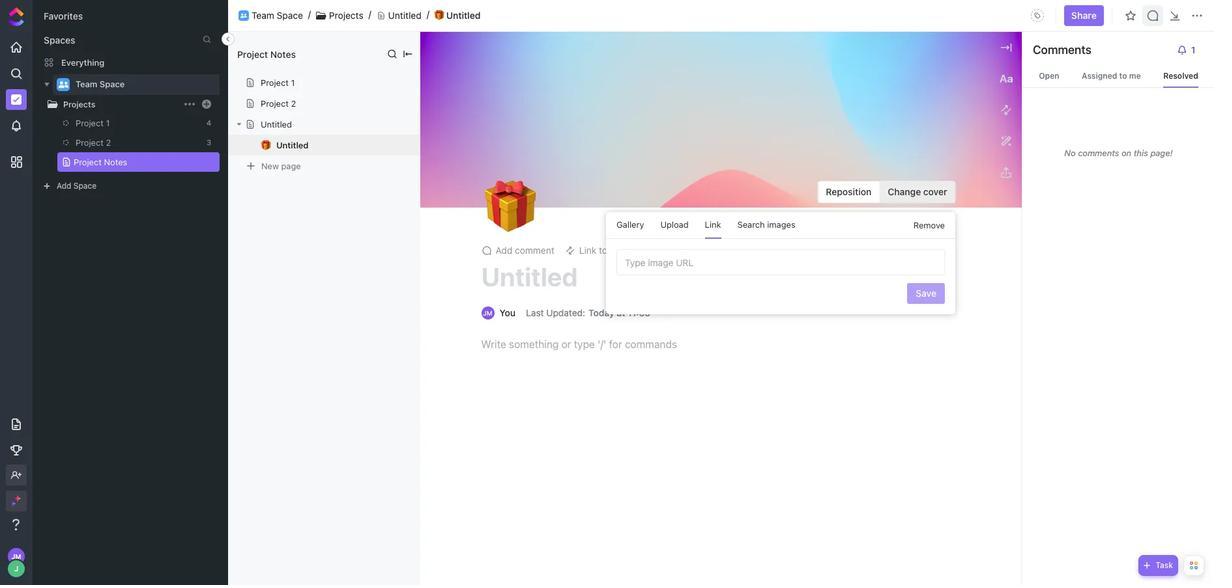 Task type: vqa. For each thing, say whether or not it's contained in the screenshot.
the Project 1 to the right
yes



Task type: locate. For each thing, give the bounding box(es) containing it.
this
[[1134, 148, 1148, 158]]

team space down the everything
[[76, 79, 125, 89]]

0 horizontal spatial 2
[[106, 138, 111, 148]]

resolved
[[1163, 71, 1198, 81]]

favorites
[[44, 10, 83, 22]]

project notes down user friends image
[[237, 49, 296, 60]]

page
[[281, 161, 301, 171]]

0 horizontal spatial team space link
[[76, 74, 211, 95]]

1 horizontal spatial space
[[100, 79, 125, 89]]

last updated: today at 11:55
[[526, 307, 650, 318]]

space right user friends image
[[277, 10, 303, 21]]

new
[[261, 161, 279, 171]]

1 horizontal spatial project notes
[[237, 49, 296, 60]]

1 vertical spatial team
[[76, 79, 97, 89]]

1 vertical spatial space
[[100, 79, 125, 89]]

team space right user friends image
[[252, 10, 303, 21]]

1 vertical spatial 1
[[106, 118, 110, 128]]

0 vertical spatial notes
[[270, 49, 296, 60]]

0 vertical spatial project 1
[[261, 78, 295, 88]]

team space link
[[252, 10, 303, 21], [76, 74, 211, 95]]

project 1 link
[[63, 113, 198, 133]]

add comment
[[496, 245, 554, 256]]

everything link
[[33, 52, 227, 73]]

1 vertical spatial project 1
[[76, 118, 110, 128]]

assigned
[[1082, 71, 1117, 81]]

2 vertical spatial space
[[74, 181, 96, 191]]

1 horizontal spatial add
[[496, 245, 512, 256]]

everything
[[61, 57, 105, 67]]

1 vertical spatial project notes
[[74, 157, 127, 167]]

2 inside 'link'
[[106, 138, 111, 148]]

search images
[[737, 220, 795, 230]]

no comments on this page!
[[1064, 148, 1173, 158]]

0 horizontal spatial notes
[[104, 157, 127, 167]]

project
[[237, 49, 268, 60], [261, 78, 289, 88], [261, 98, 289, 109], [76, 118, 104, 128], [76, 138, 104, 148], [74, 157, 102, 167]]

0 vertical spatial 1
[[291, 78, 295, 88]]

0 vertical spatial project notes
[[237, 49, 296, 60]]

change
[[888, 186, 921, 197]]

add
[[57, 181, 71, 191], [496, 245, 512, 256]]

1 vertical spatial project 2
[[76, 138, 111, 148]]

0 vertical spatial add
[[57, 181, 71, 191]]

me
[[1129, 71, 1141, 81]]

team space
[[252, 10, 303, 21], [76, 79, 125, 89]]

0 horizontal spatial team
[[76, 79, 97, 89]]

project notes
[[237, 49, 296, 60], [74, 157, 127, 167]]

comments
[[1078, 148, 1119, 158]]

untitled up page
[[276, 140, 309, 151]]

team space for team space link to the right
[[252, 10, 303, 21]]

team space link right user friends image
[[252, 10, 303, 21]]

team for the bottommost team space link
[[76, 79, 97, 89]]

project 2 up new page
[[261, 98, 296, 109]]

1 vertical spatial 2
[[106, 138, 111, 148]]

2
[[291, 98, 296, 109], [106, 138, 111, 148]]

search
[[737, 220, 765, 230]]

team right user friends image
[[252, 10, 274, 21]]

spaces
[[44, 35, 75, 46]]

0 vertical spatial team space
[[252, 10, 303, 21]]

team
[[252, 10, 274, 21], [76, 79, 97, 89]]

1 horizontal spatial team
[[252, 10, 274, 21]]

space
[[277, 10, 303, 21], [100, 79, 125, 89], [74, 181, 96, 191]]

save
[[916, 288, 936, 299]]

0 horizontal spatial team space
[[76, 79, 125, 89]]

1 horizontal spatial team space link
[[252, 10, 303, 21]]

0 vertical spatial projects
[[329, 10, 363, 21]]

project 2
[[261, 98, 296, 109], [76, 138, 111, 148]]

save button
[[907, 283, 945, 304]]

last
[[526, 307, 544, 318]]

untitled up new page
[[261, 119, 292, 130]]

0 horizontal spatial add
[[57, 181, 71, 191]]

2 horizontal spatial space
[[277, 10, 303, 21]]

team down the everything
[[76, 79, 97, 89]]

0 horizontal spatial project 1
[[76, 118, 110, 128]]

2 up project notes 'link'
[[106, 138, 111, 148]]

0 horizontal spatial space
[[74, 181, 96, 191]]

1 horizontal spatial team space
[[252, 10, 303, 21]]

team space link down "everything" link
[[76, 74, 211, 95]]

project 1
[[261, 78, 295, 88], [76, 118, 110, 128]]

new page
[[261, 161, 301, 171]]

link
[[705, 220, 721, 230]]

project notes up add space
[[74, 157, 127, 167]]

projects
[[329, 10, 363, 21], [63, 99, 95, 109]]

notes
[[270, 49, 296, 60], [104, 157, 127, 167]]

0 horizontal spatial project notes
[[74, 157, 127, 167]]

untitled down add comment
[[481, 261, 578, 292]]

0 horizontal spatial 1
[[106, 118, 110, 128]]

untitled right 🎁 on the top
[[446, 10, 481, 21]]

1 vertical spatial projects
[[63, 99, 95, 109]]

share
[[1071, 10, 1097, 21]]

untitled
[[388, 10, 421, 21], [446, 10, 481, 21], [261, 119, 292, 130], [276, 140, 309, 151], [481, 261, 578, 292]]

0 horizontal spatial project 2
[[76, 138, 111, 148]]

0 vertical spatial project 2
[[261, 98, 296, 109]]

2 up page
[[291, 98, 296, 109]]

0 vertical spatial team
[[252, 10, 274, 21]]

space down "everything" link
[[100, 79, 125, 89]]

1 horizontal spatial 1
[[291, 78, 295, 88]]

task
[[1156, 561, 1173, 571]]

project 2 up project notes 'link'
[[76, 138, 111, 148]]

1 horizontal spatial project 1
[[261, 78, 295, 88]]

1 vertical spatial add
[[496, 245, 512, 256]]

1 horizontal spatial 2
[[291, 98, 296, 109]]

untitled left 🎁 on the top
[[388, 10, 421, 21]]

cover
[[923, 186, 947, 197]]

space down project notes 'link'
[[74, 181, 96, 191]]

projects link
[[329, 10, 363, 21], [20, 97, 182, 111], [63, 99, 182, 109]]

0 horizontal spatial projects
[[63, 99, 95, 109]]

1 vertical spatial team space
[[76, 79, 125, 89]]

gallery
[[616, 220, 644, 230]]

0 vertical spatial team space link
[[252, 10, 303, 21]]

1 horizontal spatial projects
[[329, 10, 363, 21]]

comment
[[515, 245, 554, 256]]

1 vertical spatial notes
[[104, 157, 127, 167]]

1
[[291, 78, 295, 88], [106, 118, 110, 128]]



Task type: describe. For each thing, give the bounding box(es) containing it.
🎁 untitled
[[434, 10, 481, 21]]

3
[[207, 138, 211, 147]]

upload
[[660, 220, 689, 230]]

1 vertical spatial team space link
[[76, 74, 211, 95]]

project 2 link
[[63, 133, 198, 152]]

reposition
[[826, 186, 872, 197]]

change cover
[[888, 186, 947, 197]]

favorites button
[[44, 10, 83, 22]]

spaces link
[[33, 35, 75, 46]]

images
[[767, 220, 795, 230]]

reposition button
[[818, 182, 880, 202]]

no
[[1064, 148, 1076, 158]]

0 vertical spatial 2
[[291, 98, 296, 109]]

project notes inside project notes 'link'
[[74, 157, 127, 167]]

team for team space link to the right
[[252, 10, 274, 21]]

🎁
[[434, 10, 444, 21]]

at
[[617, 307, 625, 318]]

notes inside 'link'
[[104, 157, 127, 167]]

page!
[[1151, 148, 1173, 158]]

add for add comment
[[496, 245, 512, 256]]

project notes link
[[61, 152, 198, 172]]

user friends image
[[240, 13, 247, 18]]

open
[[1039, 71, 1059, 81]]

team space for the bottommost team space link
[[76, 79, 125, 89]]

updated:
[[546, 307, 585, 318]]

11:55
[[628, 307, 650, 318]]

Type image URL text field
[[616, 250, 945, 276]]

on
[[1122, 148, 1131, 158]]

change cover button
[[880, 182, 955, 202]]

add for add space
[[57, 181, 71, 191]]

4
[[207, 119, 211, 127]]

to
[[1119, 71, 1127, 81]]

0 vertical spatial space
[[277, 10, 303, 21]]

today
[[588, 307, 614, 318]]

1 horizontal spatial project 2
[[261, 98, 296, 109]]

add space
[[57, 181, 96, 191]]

remove
[[914, 220, 945, 230]]

change cover button
[[880, 182, 955, 202]]

comments
[[1033, 43, 1091, 57]]

project 2 inside 'link'
[[76, 138, 111, 148]]

assigned to me
[[1082, 71, 1141, 81]]

1 horizontal spatial notes
[[270, 49, 296, 60]]

user friends image
[[58, 81, 68, 89]]



